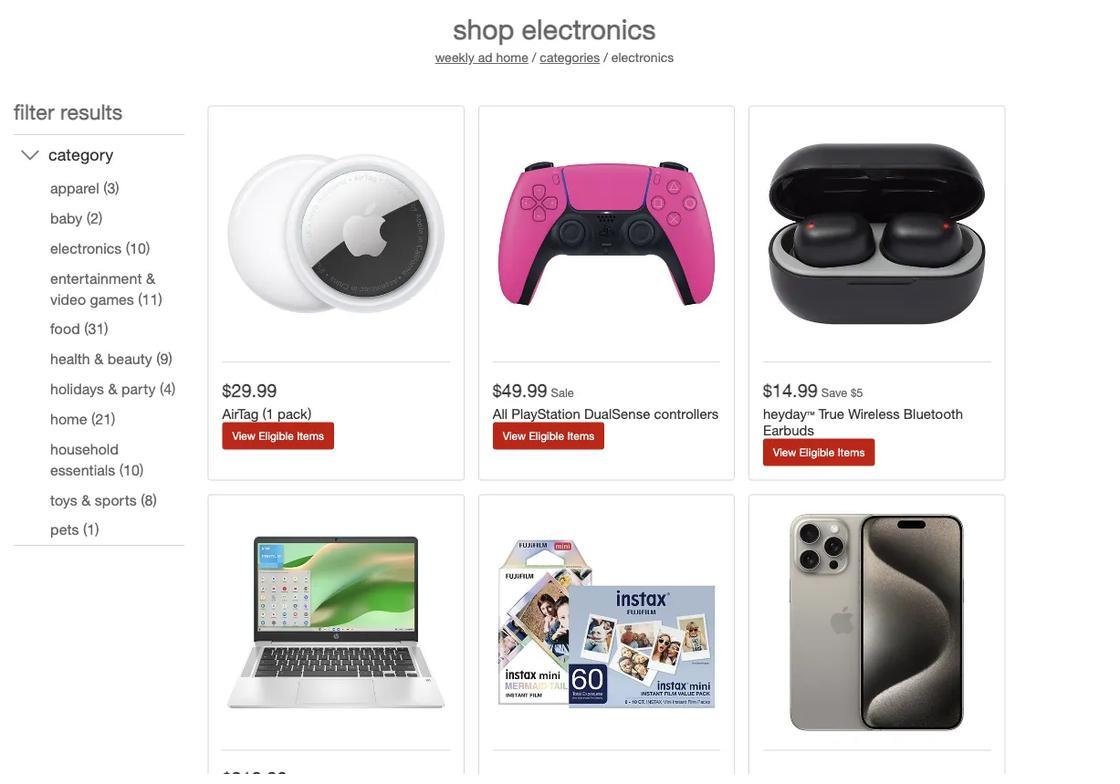 Task type: vqa. For each thing, say whether or not it's contained in the screenshot.
Items
yes



Task type: describe. For each thing, give the bounding box(es) containing it.
household essentials (10)
[[50, 440, 144, 479]]

$5
[[851, 385, 864, 399]]

chevron right image
[[21, 146, 39, 164]]

shop electronics weekly ad home / categories / electronics
[[435, 12, 674, 65]]

instax mini value pack film image
[[493, 509, 721, 737]]

baby (2)
[[50, 209, 102, 227]]

earbuds
[[763, 422, 815, 439]]

video
[[50, 290, 86, 308]]

& for health
[[94, 350, 103, 368]]

save
[[822, 385, 848, 399]]

category button
[[14, 135, 185, 173]]

results
[[60, 99, 123, 124]]

electronics (10)
[[50, 239, 150, 257]]

holidays
[[50, 380, 104, 398]]

$49.99
[[493, 379, 548, 401]]

eligible inside $29.99 airtag (1 pack) view eligible items
[[259, 429, 294, 443]]

heyday™ true wireless bluetooth earbuds image
[[763, 120, 991, 348]]

(21)
[[91, 410, 115, 428]]

hp 14" chromebook laptop image
[[222, 509, 450, 737]]

home inside shop electronics weekly ad home / categories / electronics
[[496, 49, 529, 65]]

sale
[[551, 385, 574, 399]]

0 vertical spatial (10)
[[126, 239, 150, 257]]

household
[[50, 440, 119, 458]]

dualsense
[[584, 405, 651, 422]]

$29.99 airtag (1 pack) view eligible items
[[222, 379, 324, 443]]

view inside $14.99 save $5 heyday™ true wireless bluetooth earbuds view eligible items
[[774, 445, 797, 459]]

toys & sports (8)
[[50, 491, 157, 509]]

categories
[[540, 49, 600, 65]]

airtag (1 pack) image
[[222, 120, 450, 348]]

(1)
[[83, 521, 99, 539]]

health
[[50, 350, 90, 368]]

ad
[[478, 49, 493, 65]]

pack)
[[278, 405, 312, 422]]

(31)
[[84, 320, 108, 338]]

(4)
[[160, 380, 176, 398]]

(8)
[[141, 491, 157, 509]]

(1
[[263, 405, 274, 422]]

pets (1)
[[50, 521, 99, 539]]

shop
[[453, 12, 514, 45]]

& for entertainment
[[146, 269, 155, 287]]

heyday™ true wireless bluetooth earbuds link
[[763, 405, 991, 439]]

all playstation dualsense controllers image
[[493, 120, 721, 348]]

$14.99 save $5 heyday™ true wireless bluetooth earbuds view eligible items
[[763, 379, 964, 459]]

(3)
[[103, 179, 119, 197]]

controllers
[[654, 405, 719, 422]]

eligible inside $14.99 save $5 heyday™ true wireless bluetooth earbuds view eligible items
[[800, 445, 835, 459]]

beauty
[[108, 350, 152, 368]]

$49.99 sale all playstation dualsense controllers view eligible items
[[493, 379, 719, 443]]

1 vertical spatial home
[[50, 410, 87, 428]]

entertainment & video games (11)
[[50, 269, 162, 308]]

$14.99
[[763, 379, 818, 401]]

(2)
[[86, 209, 102, 227]]

weekly
[[435, 49, 475, 65]]



Task type: locate. For each thing, give the bounding box(es) containing it.
eligible
[[259, 429, 294, 443], [529, 429, 564, 443], [800, 445, 835, 459]]

food
[[50, 320, 80, 338]]

apparel (3)
[[50, 179, 119, 197]]

home right ad
[[496, 49, 529, 65]]

0 vertical spatial electronics
[[522, 12, 656, 45]]

playstation
[[512, 405, 581, 422]]

essentials
[[50, 461, 115, 479]]

electronics right categories
[[612, 49, 674, 65]]

items down heyday™ true wireless bluetooth earbuds link on the right
[[838, 445, 865, 459]]

1 horizontal spatial view
[[503, 429, 526, 443]]

baby
[[50, 209, 82, 227]]

all
[[493, 405, 508, 422]]

items down pack)
[[297, 429, 324, 443]]

& inside entertainment & video games (11)
[[146, 269, 155, 287]]

(11)
[[138, 290, 162, 308]]

airtag (1 pack) link
[[222, 405, 450, 422]]

1 horizontal spatial home
[[496, 49, 529, 65]]

items inside $49.99 sale all playstation dualsense controllers view eligible items
[[567, 429, 595, 443]]

0 horizontal spatial home
[[50, 410, 87, 428]]

filter results
[[14, 99, 123, 124]]

holidays & party (4)
[[50, 380, 176, 398]]

food (31)
[[50, 320, 108, 338]]

apparel
[[50, 179, 99, 197]]

(10) up entertainment & video games (11)
[[126, 239, 150, 257]]

2 horizontal spatial view
[[774, 445, 797, 459]]

electronics
[[522, 12, 656, 45], [612, 49, 674, 65], [50, 239, 122, 257]]

iphone® 15 pro image
[[763, 509, 991, 737]]

eligible inside $49.99 sale all playstation dualsense controllers view eligible items
[[529, 429, 564, 443]]

true
[[819, 405, 845, 422]]

2 horizontal spatial items
[[838, 445, 865, 459]]

1 horizontal spatial items
[[567, 429, 595, 443]]

eligible down (1
[[259, 429, 294, 443]]

2 / from the left
[[604, 49, 608, 65]]

electronics down (2)
[[50, 239, 122, 257]]

eligible down earbuds
[[800, 445, 835, 459]]

& up (11) at the top of the page
[[146, 269, 155, 287]]

/
[[532, 49, 536, 65], [604, 49, 608, 65]]

weekly ad home link
[[435, 49, 529, 65]]

items inside $29.99 airtag (1 pack) view eligible items
[[297, 429, 324, 443]]

view down airtag
[[232, 429, 256, 443]]

toys
[[50, 491, 77, 509]]

home down the holidays
[[50, 410, 87, 428]]

heyday™
[[763, 405, 815, 422]]

health & beauty (9)
[[50, 350, 172, 368]]

categories link
[[540, 49, 600, 65]]

& for toys
[[81, 491, 91, 509]]

&
[[146, 269, 155, 287], [94, 350, 103, 368], [108, 380, 117, 398], [81, 491, 91, 509]]

(10) up 'sports'
[[119, 461, 144, 479]]

0 horizontal spatial items
[[297, 429, 324, 443]]

1 horizontal spatial /
[[604, 49, 608, 65]]

& right toys
[[81, 491, 91, 509]]

(10)
[[126, 239, 150, 257], [119, 461, 144, 479]]

1 vertical spatial (10)
[[119, 461, 144, 479]]

sports
[[95, 491, 137, 509]]

& for holidays
[[108, 380, 117, 398]]

party
[[121, 380, 156, 398]]

airtag
[[222, 405, 259, 422]]

home
[[496, 49, 529, 65], [50, 410, 87, 428]]

view inside $29.99 airtag (1 pack) view eligible items
[[232, 429, 256, 443]]

filter
[[14, 99, 54, 124]]

home (21)
[[50, 410, 115, 428]]

view
[[232, 429, 256, 443], [503, 429, 526, 443], [774, 445, 797, 459]]

(10) inside household essentials (10)
[[119, 461, 144, 479]]

/ right categories
[[604, 49, 608, 65]]

0 horizontal spatial /
[[532, 49, 536, 65]]

2 horizontal spatial eligible
[[800, 445, 835, 459]]

& right health
[[94, 350, 103, 368]]

0 horizontal spatial view
[[232, 429, 256, 443]]

category
[[48, 145, 113, 164]]

electronics up categories
[[522, 12, 656, 45]]

items inside $14.99 save $5 heyday™ true wireless bluetooth earbuds view eligible items
[[838, 445, 865, 459]]

view down all
[[503, 429, 526, 443]]

items down all playstation dualsense controllers link
[[567, 429, 595, 443]]

1 vertical spatial electronics
[[612, 49, 674, 65]]

0 vertical spatial home
[[496, 49, 529, 65]]

/ left "categories" link
[[532, 49, 536, 65]]

pets
[[50, 521, 79, 539]]

2 vertical spatial electronics
[[50, 239, 122, 257]]

& left party
[[108, 380, 117, 398]]

games
[[90, 290, 134, 308]]

items
[[297, 429, 324, 443], [567, 429, 595, 443], [838, 445, 865, 459]]

view inside $49.99 sale all playstation dualsense controllers view eligible items
[[503, 429, 526, 443]]

bluetooth
[[904, 405, 964, 422]]

1 horizontal spatial eligible
[[529, 429, 564, 443]]

0 horizontal spatial eligible
[[259, 429, 294, 443]]

all playstation dualsense controllers link
[[493, 405, 721, 422]]

view down earbuds
[[774, 445, 797, 459]]

(9)
[[156, 350, 172, 368]]

entertainment
[[50, 269, 142, 287]]

wireless
[[849, 405, 900, 422]]

eligible down 'playstation'
[[529, 429, 564, 443]]

1 / from the left
[[532, 49, 536, 65]]

$29.99
[[222, 379, 277, 401]]



